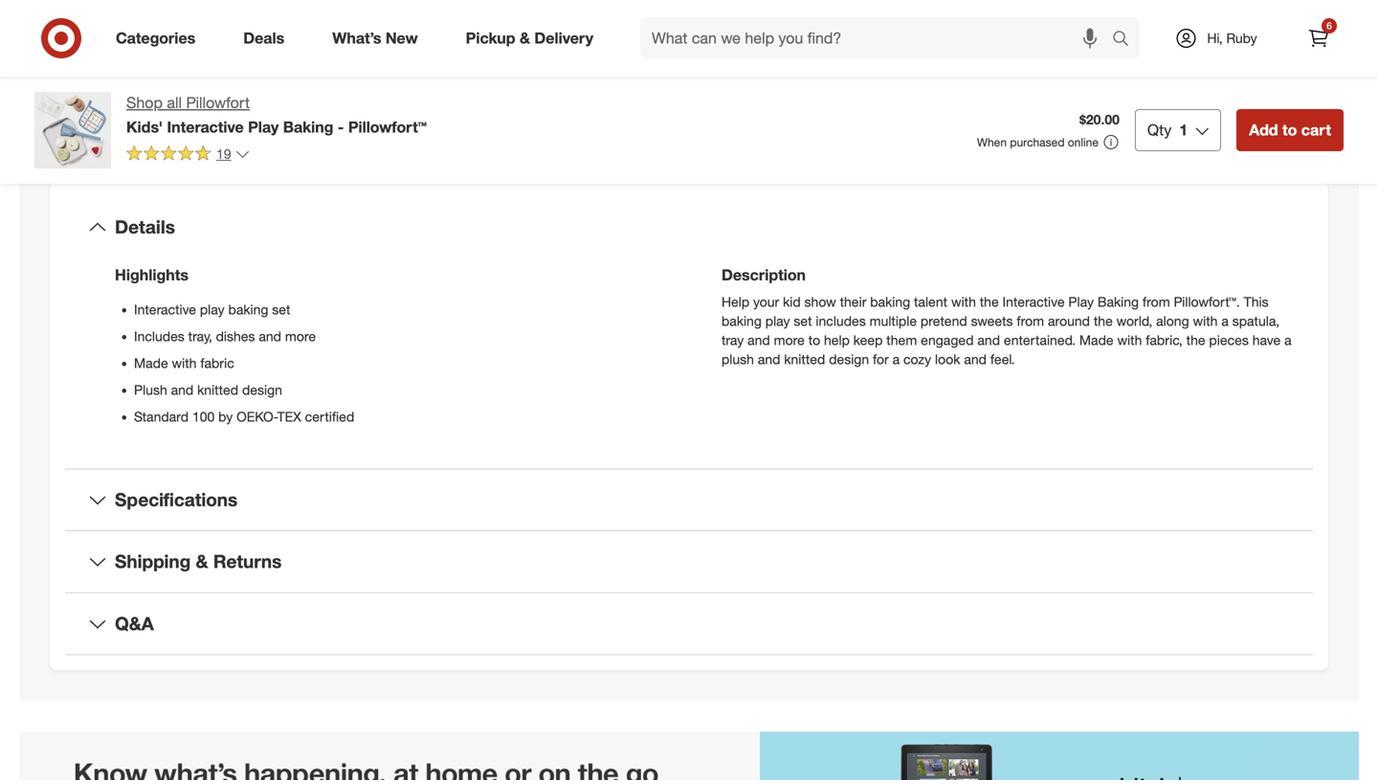 Task type: describe. For each thing, give the bounding box(es) containing it.
keep
[[854, 332, 883, 348]]

pillowfort™.
[[1174, 293, 1241, 310]]

knitted inside description help your kid show their baking talent with the interactive play baking from pillowfort™. this baking play set includes multiple pretend sweets from around the world, along with a spatula, tray and more to help keep them engaged and entertained. made with fabric, the pieces have a plush and knitted design for a cozy look and feel.
[[785, 351, 826, 368]]

interactive up includes
[[134, 301, 196, 318]]

0 vertical spatial from
[[1143, 293, 1171, 310]]

6
[[1327, 20, 1333, 32]]

pickup & delivery link
[[450, 17, 618, 59]]

to inside description help your kid show their baking talent with the interactive play baking from pillowfort™. this baking play set includes multiple pretend sweets from around the world, along with a spatula, tray and more to help keep them engaged and entertained. made with fabric, the pieces have a plush and knitted design for a cozy look and feel.
[[809, 332, 821, 348]]

pillowfort
[[186, 93, 250, 112]]

around
[[1049, 313, 1091, 329]]

description help your kid show their baking talent with the interactive play baking from pillowfort™. this baking play set includes multiple pretend sweets from around the world, along with a spatula, tray and more to help keep them engaged and entertained. made with fabric, the pieces have a plush and knitted design for a cozy look and feel.
[[722, 266, 1292, 368]]

new
[[386, 29, 418, 47]]

0 horizontal spatial more
[[285, 328, 316, 345]]

qty 1
[[1148, 121, 1189, 139]]

details
[[115, 216, 175, 238]]

details button
[[65, 197, 1314, 258]]

shipping & returns button
[[65, 532, 1314, 593]]

when purchased online
[[978, 135, 1099, 149]]

oeko-
[[237, 408, 277, 425]]

2 horizontal spatial a
[[1285, 332, 1292, 348]]

what's new
[[333, 29, 418, 47]]

pillowfort™
[[348, 118, 427, 136]]

standard
[[134, 408, 189, 425]]

look
[[936, 351, 961, 368]]

q&a button
[[65, 594, 1314, 655]]

shop
[[126, 93, 163, 112]]

-
[[338, 118, 344, 136]]

plush
[[722, 351, 755, 368]]

interactive inside shop all pillowfort kids' interactive play baking - pillowfort™
[[167, 118, 244, 136]]

them
[[887, 332, 918, 348]]

with down world,
[[1118, 332, 1143, 348]]

search
[[1104, 31, 1150, 49]]

includes tray, dishes and more
[[134, 328, 316, 345]]

certified
[[305, 408, 355, 425]]

along
[[1157, 313, 1190, 329]]

shipping
[[115, 551, 191, 573]]

specifications button
[[65, 470, 1314, 531]]

2 horizontal spatial baking
[[871, 293, 911, 310]]

interactive play baking set
[[134, 301, 291, 318]]

talent
[[914, 293, 948, 310]]

2 vertical spatial a
[[893, 351, 900, 368]]

and right plush
[[758, 351, 781, 368]]

play inside description help your kid show their baking talent with the interactive play baking from pillowfort™. this baking play set includes multiple pretend sweets from around the world, along with a spatula, tray and more to help keep them engaged and entertained. made with fabric, the pieces have a plush and knitted design for a cozy look and feel.
[[766, 313, 791, 329]]

pieces
[[1210, 332, 1249, 348]]

tray
[[722, 332, 744, 348]]

shop all pillowfort kids' interactive play baking - pillowfort™
[[126, 93, 427, 136]]

play inside shop all pillowfort kids' interactive play baking - pillowfort™
[[248, 118, 279, 136]]

kid
[[783, 293, 801, 310]]

description
[[722, 266, 806, 284]]

delivery
[[535, 29, 594, 47]]

dishes
[[216, 328, 255, 345]]

your
[[754, 293, 780, 310]]

pickup & delivery
[[466, 29, 594, 47]]

and down made with fabric
[[171, 381, 194, 398]]

world,
[[1117, 313, 1153, 329]]

1
[[1180, 121, 1189, 139]]

entertained.
[[1004, 332, 1076, 348]]

to inside add to cart button
[[1283, 121, 1298, 139]]

standard 100 by oeko-tex certified
[[134, 408, 355, 425]]

hi, ruby
[[1208, 30, 1258, 46]]

design inside description help your kid show their baking talent with the interactive play baking from pillowfort™. this baking play set includes multiple pretend sweets from around the world, along with a spatula, tray and more to help keep them engaged and entertained. made with fabric, the pieces have a plush and knitted design for a cozy look and feel.
[[829, 351, 870, 368]]

1 horizontal spatial the
[[1094, 313, 1113, 329]]

0 horizontal spatial from
[[1017, 313, 1045, 329]]

shipping & returns
[[115, 551, 282, 573]]

what's
[[333, 29, 382, 47]]

show
[[805, 293, 837, 310]]

baking inside shop all pillowfort kids' interactive play baking - pillowfort™
[[283, 118, 334, 136]]

returns
[[213, 551, 282, 573]]

and left feel.
[[965, 351, 987, 368]]

online
[[1068, 135, 1099, 149]]

0 vertical spatial a
[[1222, 313, 1229, 329]]

0 horizontal spatial the
[[980, 293, 999, 310]]

0 horizontal spatial set
[[272, 301, 291, 318]]

multiple
[[870, 313, 917, 329]]

feel.
[[991, 351, 1016, 368]]

19
[[216, 145, 231, 162]]

spatula,
[[1233, 313, 1280, 329]]

& for pickup
[[520, 29, 530, 47]]

interactive inside description help your kid show their baking talent with the interactive play baking from pillowfort™. this baking play set includes multiple pretend sweets from around the world, along with a spatula, tray and more to help keep them engaged and entertained. made with fabric, the pieces have a plush and knitted design for a cozy look and feel.
[[1003, 293, 1065, 310]]

q&a
[[115, 613, 154, 635]]

with up pretend
[[952, 293, 977, 310]]

deals
[[243, 29, 285, 47]]

categories link
[[100, 17, 219, 59]]

add to cart button
[[1237, 109, 1344, 151]]



Task type: locate. For each thing, give the bounding box(es) containing it.
baking
[[871, 293, 911, 310], [228, 301, 269, 318], [722, 313, 762, 329]]

baking down help
[[722, 313, 762, 329]]

tex
[[277, 408, 301, 425]]

design
[[829, 351, 870, 368], [242, 381, 282, 398]]

0 horizontal spatial play
[[248, 118, 279, 136]]

fabric
[[200, 355, 234, 371]]

the down along
[[1187, 332, 1206, 348]]

play up around
[[1069, 293, 1094, 310]]

1 horizontal spatial made
[[1080, 332, 1114, 348]]

their
[[840, 293, 867, 310]]

1 vertical spatial knitted
[[197, 381, 239, 398]]

0 horizontal spatial to
[[809, 332, 821, 348]]

play down your
[[766, 313, 791, 329]]

play inside description help your kid show their baking talent with the interactive play baking from pillowfort™. this baking play set includes multiple pretend sweets from around the world, along with a spatula, tray and more to help keep them engaged and entertained. made with fabric, the pieces have a plush and knitted design for a cozy look and feel.
[[1069, 293, 1094, 310]]

1 horizontal spatial from
[[1143, 293, 1171, 310]]

0 vertical spatial the
[[980, 293, 999, 310]]

0 horizontal spatial baking
[[228, 301, 269, 318]]

purchased
[[1011, 135, 1065, 149]]

play
[[248, 118, 279, 136], [1069, 293, 1094, 310]]

1 horizontal spatial to
[[1283, 121, 1298, 139]]

when
[[978, 135, 1007, 149]]

1 vertical spatial design
[[242, 381, 282, 398]]

1 horizontal spatial baking
[[1098, 293, 1140, 310]]

1 horizontal spatial set
[[794, 313, 813, 329]]

image of kids' interactive play baking - pillowfort™ image
[[34, 92, 111, 169]]

what's new link
[[316, 17, 442, 59]]

for
[[873, 351, 889, 368]]

$20.00
[[1080, 111, 1120, 128]]

a up pieces
[[1222, 313, 1229, 329]]

1 horizontal spatial &
[[520, 29, 530, 47]]

play down pillowfort on the left top
[[248, 118, 279, 136]]

specifications
[[115, 489, 238, 511]]

tray,
[[188, 328, 212, 345]]

from
[[1143, 293, 1171, 310], [1017, 313, 1045, 329]]

pretend
[[921, 313, 968, 329]]

fabric,
[[1146, 332, 1183, 348]]

cozy
[[904, 351, 932, 368]]

1 vertical spatial a
[[1285, 332, 1292, 348]]

deals link
[[227, 17, 309, 59]]

more
[[285, 328, 316, 345], [774, 332, 805, 348]]

interactive up entertained.
[[1003, 293, 1065, 310]]

0 horizontal spatial design
[[242, 381, 282, 398]]

by
[[218, 408, 233, 425]]

1 horizontal spatial play
[[766, 313, 791, 329]]

baking up multiple
[[871, 293, 911, 310]]

1 vertical spatial to
[[809, 332, 821, 348]]

0 horizontal spatial a
[[893, 351, 900, 368]]

& for shipping
[[196, 551, 208, 573]]

baking
[[283, 118, 334, 136], [1098, 293, 1140, 310]]

0 vertical spatial advertisement region
[[712, 0, 1344, 56]]

plush and knitted design
[[134, 381, 282, 398]]

with
[[952, 293, 977, 310], [1194, 313, 1218, 329], [1118, 332, 1143, 348], [172, 355, 197, 371]]

sweets
[[972, 313, 1014, 329]]

& left returns
[[196, 551, 208, 573]]

interactive
[[167, 118, 244, 136], [1003, 293, 1065, 310], [134, 301, 196, 318]]

help
[[722, 293, 750, 310]]

design up oeko-
[[242, 381, 282, 398]]

with down the tray,
[[172, 355, 197, 371]]

baking up world,
[[1098, 293, 1140, 310]]

6 link
[[1298, 17, 1341, 59]]

1 horizontal spatial more
[[774, 332, 805, 348]]

0 vertical spatial &
[[520, 29, 530, 47]]

& right the pickup
[[520, 29, 530, 47]]

add to cart
[[1250, 121, 1332, 139]]

1 vertical spatial play
[[1069, 293, 1094, 310]]

cart
[[1302, 121, 1332, 139]]

0 horizontal spatial baking
[[283, 118, 334, 136]]

to
[[1283, 121, 1298, 139], [809, 332, 821, 348]]

0 horizontal spatial &
[[196, 551, 208, 573]]

1 vertical spatial advertisement region
[[19, 732, 1360, 780]]

2 vertical spatial the
[[1187, 332, 1206, 348]]

highlights
[[115, 266, 189, 284]]

the up sweets
[[980, 293, 999, 310]]

hi,
[[1208, 30, 1223, 46]]

made up plush
[[134, 355, 168, 371]]

knitted down help
[[785, 351, 826, 368]]

kids'
[[126, 118, 163, 136]]

1 vertical spatial made
[[134, 355, 168, 371]]

includes
[[134, 328, 185, 345]]

1 vertical spatial baking
[[1098, 293, 1140, 310]]

set down kid on the right of page
[[794, 313, 813, 329]]

add
[[1250, 121, 1279, 139]]

set up "includes tray, dishes and more" on the top left
[[272, 301, 291, 318]]

this
[[1245, 293, 1269, 310]]

1 horizontal spatial baking
[[722, 313, 762, 329]]

baking left -
[[283, 118, 334, 136]]

& inside dropdown button
[[196, 551, 208, 573]]

engaged
[[921, 332, 974, 348]]

advertisement region
[[712, 0, 1344, 56], [19, 732, 1360, 780]]

0 vertical spatial knitted
[[785, 351, 826, 368]]

a right have on the right top of the page
[[1285, 332, 1292, 348]]

and down sweets
[[978, 332, 1001, 348]]

0 vertical spatial made
[[1080, 332, 1114, 348]]

a
[[1222, 313, 1229, 329], [1285, 332, 1292, 348], [893, 351, 900, 368]]

have
[[1253, 332, 1281, 348]]

play
[[200, 301, 225, 318], [766, 313, 791, 329]]

a right "for"
[[893, 351, 900, 368]]

0 horizontal spatial play
[[200, 301, 225, 318]]

from up entertained.
[[1017, 313, 1045, 329]]

includes
[[816, 313, 866, 329]]

What can we help you find? suggestions appear below search field
[[641, 17, 1117, 59]]

knitted down fabric
[[197, 381, 239, 398]]

1 horizontal spatial design
[[829, 351, 870, 368]]

ruby
[[1227, 30, 1258, 46]]

and right the 'tray'
[[748, 332, 771, 348]]

set inside description help your kid show their baking talent with the interactive play baking from pillowfort™. this baking play set includes multiple pretend sweets from around the world, along with a spatula, tray and more to help keep them engaged and entertained. made with fabric, the pieces have a plush and knitted design for a cozy look and feel.
[[794, 313, 813, 329]]

help
[[824, 332, 850, 348]]

to left help
[[809, 332, 821, 348]]

1 horizontal spatial knitted
[[785, 351, 826, 368]]

qty
[[1148, 121, 1172, 139]]

made inside description help your kid show their baking talent with the interactive play baking from pillowfort™. this baking play set includes multiple pretend sweets from around the world, along with a spatula, tray and more to help keep them engaged and entertained. made with fabric, the pieces have a plush and knitted design for a cozy look and feel.
[[1080, 332, 1114, 348]]

set
[[272, 301, 291, 318], [794, 313, 813, 329]]

and right dishes
[[259, 328, 282, 345]]

more down kid on the right of page
[[774, 332, 805, 348]]

1 vertical spatial the
[[1094, 313, 1113, 329]]

0 vertical spatial play
[[248, 118, 279, 136]]

pickup
[[466, 29, 516, 47]]

all
[[167, 93, 182, 112]]

2 horizontal spatial the
[[1187, 332, 1206, 348]]

19 link
[[126, 144, 250, 166]]

0 vertical spatial to
[[1283, 121, 1298, 139]]

more right dishes
[[285, 328, 316, 345]]

0 vertical spatial design
[[829, 351, 870, 368]]

1 horizontal spatial play
[[1069, 293, 1094, 310]]

search button
[[1104, 17, 1150, 63]]

0 horizontal spatial knitted
[[197, 381, 239, 398]]

from up along
[[1143, 293, 1171, 310]]

more inside description help your kid show their baking talent with the interactive play baking from pillowfort™. this baking play set includes multiple pretend sweets from around the world, along with a spatula, tray and more to help keep them engaged and entertained. made with fabric, the pieces have a plush and knitted design for a cozy look and feel.
[[774, 332, 805, 348]]

made
[[1080, 332, 1114, 348], [134, 355, 168, 371]]

0 vertical spatial baking
[[283, 118, 334, 136]]

the left world,
[[1094, 313, 1113, 329]]

knitted
[[785, 351, 826, 368], [197, 381, 239, 398]]

made with fabric
[[134, 355, 234, 371]]

made down around
[[1080, 332, 1114, 348]]

plush
[[134, 381, 167, 398]]

play up the tray,
[[200, 301, 225, 318]]

with down pillowfort™.
[[1194, 313, 1218, 329]]

baking inside description help your kid show their baking talent with the interactive play baking from pillowfort™. this baking play set includes multiple pretend sweets from around the world, along with a spatula, tray and more to help keep them engaged and entertained. made with fabric, the pieces have a plush and knitted design for a cozy look and feel.
[[1098, 293, 1140, 310]]

design down help
[[829, 351, 870, 368]]

categories
[[116, 29, 196, 47]]

100
[[192, 408, 215, 425]]

baking up dishes
[[228, 301, 269, 318]]

interactive down pillowfort on the left top
[[167, 118, 244, 136]]

1 vertical spatial &
[[196, 551, 208, 573]]

1 vertical spatial from
[[1017, 313, 1045, 329]]

0 horizontal spatial made
[[134, 355, 168, 371]]

1 horizontal spatial a
[[1222, 313, 1229, 329]]

to right add
[[1283, 121, 1298, 139]]

the
[[980, 293, 999, 310], [1094, 313, 1113, 329], [1187, 332, 1206, 348]]



Task type: vqa. For each thing, say whether or not it's contained in the screenshot.
"Made with fabric"
yes



